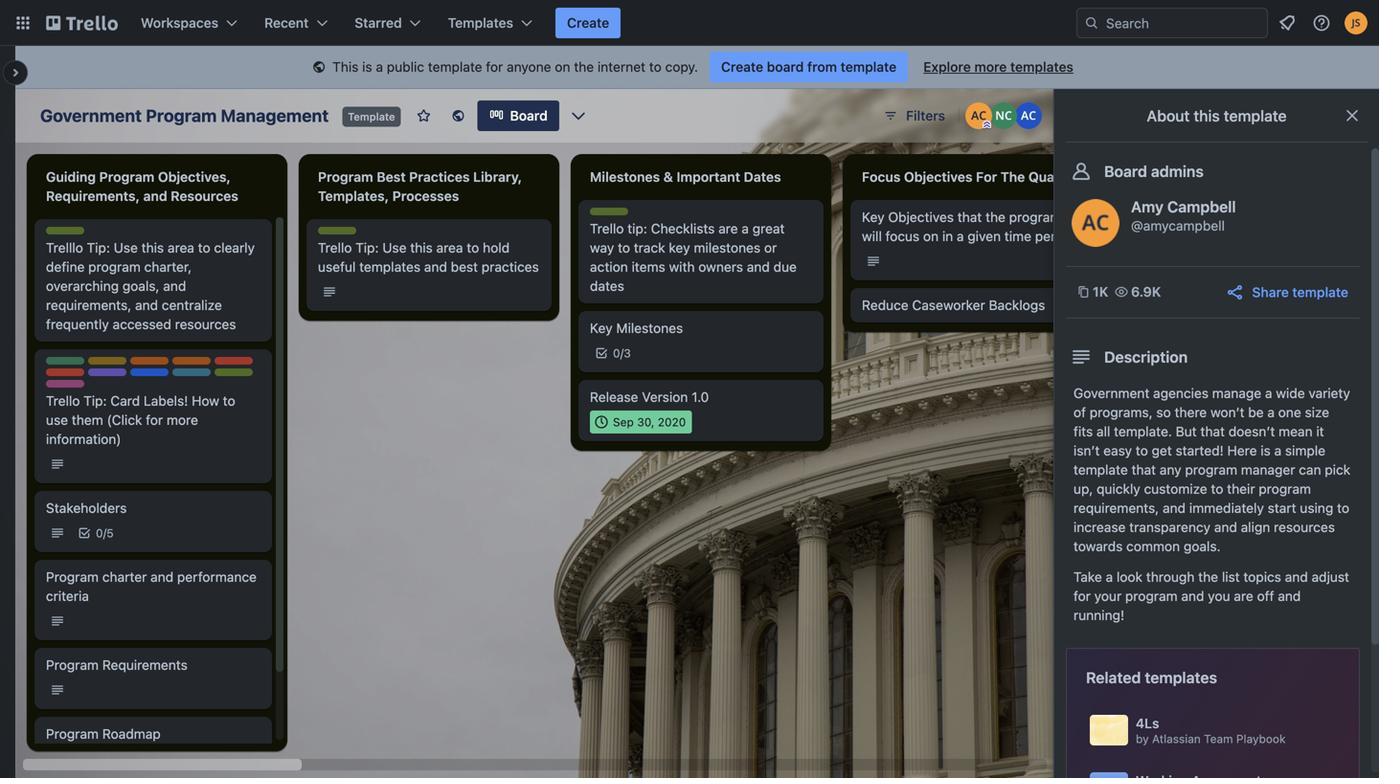 Task type: describe. For each thing, give the bounding box(es) containing it.
description
[[1105, 348, 1188, 366]]

key for key milestones
[[590, 320, 613, 336]]

way
[[590, 240, 614, 256]]

color: red, title: "at risk" element
[[215, 357, 253, 372]]

Search field
[[1100, 9, 1267, 37]]

more inside trello tip: card labels! how to use them (click for more information)
[[167, 412, 198, 428]]

customize views image
[[569, 106, 588, 125]]

filters button
[[878, 101, 951, 131]]

release
[[590, 389, 638, 405]]

quarter
[[1029, 169, 1079, 185]]

adjust
[[1312, 570, 1350, 585]]

copy.
[[665, 59, 698, 75]]

caseworker
[[912, 297, 986, 313]]

trello tip trello tip: checklists are a great way to track key milestones or action items with owners and due dates
[[590, 209, 797, 294]]

requirements
[[102, 658, 188, 673]]

about
[[1147, 107, 1190, 125]]

to inside trello tip trello tip: use this area to hold useful templates and best practices
[[467, 240, 479, 256]]

checklists
[[651, 221, 715, 237]]

variety
[[1309, 386, 1351, 401]]

0 for 0 / 3
[[613, 347, 620, 360]]

owners
[[699, 259, 743, 275]]

create board from template link
[[710, 52, 908, 82]]

2 horizontal spatial that
[[1201, 424, 1225, 440]]

and right off
[[1278, 589, 1301, 604]]

list
[[1222, 570, 1240, 585]]

2020
[[658, 416, 686, 429]]

charter
[[102, 570, 147, 585]]

templates
[[448, 15, 514, 31]]

card
[[110, 393, 140, 409]]

template inside government agencies manage a wide variety of programs, so there won't be a one size fits all template. but that doesn't mean it isn't easy to get started!  here is a simple template that any program manager can pick up, quickly customize to their program requirements, and immediately start using to increase transparency and align resources towards common goals.
[[1074, 462, 1128, 478]]

reduce caseworker backlogs
[[862, 297, 1046, 313]]

amy
[[1131, 198, 1164, 216]]

given
[[968, 228, 1001, 244]]

up,
[[1074, 481, 1093, 497]]

a right be
[[1268, 405, 1275, 421]]

program inside "key objectives that the program will focus on in a given time period"
[[1009, 209, 1062, 225]]

explore more templates
[[924, 59, 1074, 75]]

john smith (johnsmith38824343) image
[[1345, 11, 1368, 34]]

milestones inside text box
[[590, 169, 660, 185]]

program for program charter and performance criteria
[[46, 570, 99, 585]]

template up "public" icon
[[428, 59, 482, 75]]

off
[[1257, 589, 1275, 604]]

board
[[767, 59, 804, 75]]

share
[[1253, 285, 1289, 300]]

use for program
[[114, 240, 138, 256]]

admins
[[1151, 162, 1204, 181]]

agencies
[[1154, 386, 1209, 401]]

at risk priority hr
[[46, 358, 253, 383]]

to inside the trello tip trello tip: checklists are a great way to track key milestones or action items with owners and due dates
[[618, 240, 630, 256]]

there
[[1175, 405, 1207, 421]]

tip: for templates
[[356, 240, 379, 256]]

can
[[1299, 462, 1322, 478]]

centralize
[[162, 297, 222, 313]]

easy
[[1104, 443, 1132, 459]]

program roadmap
[[46, 727, 161, 742]]

program for program roadmap
[[46, 727, 99, 742]]

to down template.
[[1136, 443, 1148, 459]]

requirements, inside trello tip trelllo tip: use this area to clearly define program charter, overarching goals, and requirements, and centralize frequently accessed resources
[[46, 297, 131, 313]]

trelllo
[[46, 240, 83, 256]]

government for government agencies manage a wide variety of programs, so there won't be a one size fits all template. but that doesn't mean it isn't easy to get started!  here is a simple template that any program manager can pick up, quickly customize to their program requirements, and immediately start using to increase transparency and align resources towards common goals.
[[1074, 386, 1150, 401]]

0 for 0 / 5
[[96, 527, 103, 540]]

tip right 'at'
[[249, 370, 266, 383]]

2 horizontal spatial templates
[[1145, 669, 1218, 687]]

with
[[669, 259, 695, 275]]

great
[[753, 221, 785, 237]]

are inside the trello tip trello tip: checklists are a great way to track key milestones or action items with owners and due dates
[[719, 221, 738, 237]]

to up immediately
[[1211, 481, 1224, 497]]

amy campbell link
[[1131, 198, 1236, 216]]

Board name text field
[[31, 101, 338, 131]]

sm image
[[310, 58, 329, 78]]

on for the
[[555, 59, 570, 75]]

through
[[1147, 570, 1195, 585]]

program for program requirements
[[46, 658, 99, 673]]

5
[[107, 527, 114, 540]]

government for government program management
[[40, 105, 142, 126]]

board link
[[478, 101, 559, 131]]

and up accessed
[[135, 297, 158, 313]]

focus
[[886, 228, 920, 244]]

Focus Objectives For The Quarter text field
[[851, 162, 1096, 193]]

trello inside trello tip: card labels! how to use them (click for more information)
[[46, 393, 80, 409]]

milestones & important dates
[[590, 169, 781, 185]]

color: orange, title: "needs attention" element
[[172, 357, 211, 365]]

color: lime, title: "trello tip" element up the how
[[215, 369, 266, 383]]

on for in
[[923, 228, 939, 244]]

Program Best Practices Library, Templates, Processes text field
[[307, 162, 552, 212]]

starred
[[355, 15, 402, 31]]

time
[[1005, 228, 1032, 244]]

one
[[1279, 405, 1302, 421]]

create board from template
[[721, 59, 897, 75]]

the inside "key objectives that the program will focus on in a given time period"
[[986, 209, 1006, 225]]

program for program best practices library, templates, processes
[[318, 169, 373, 185]]

manage
[[1213, 386, 1262, 401]]

4ls by atlassian team playbook
[[1136, 716, 1286, 746]]

topics
[[1244, 570, 1282, 585]]

accessed
[[113, 317, 171, 332]]

manager
[[1241, 462, 1296, 478]]

color: purple, title: "hr" element
[[88, 369, 126, 383]]

anyone
[[507, 59, 551, 75]]

amy campbell (amycampbell26) image
[[1015, 103, 1042, 129]]

pick
[[1325, 462, 1351, 478]]

on
[[46, 358, 62, 372]]

due
[[774, 259, 797, 275]]

program up objectives,
[[146, 105, 217, 126]]

resources inside government agencies manage a wide variety of programs, so there won't be a one size fits all template. but that doesn't mean it isn't easy to get started!  here is a simple template that any program manager can pick up, quickly customize to their program requirements, and immediately start using to increase transparency and align resources towards common goals.
[[1274, 520, 1335, 536]]

common
[[1127, 539, 1180, 555]]

so
[[1157, 405, 1171, 421]]

tip for track
[[624, 209, 642, 222]]

from
[[808, 59, 837, 75]]

management
[[221, 105, 329, 126]]

using
[[1300, 501, 1334, 516]]

workspaces
[[141, 15, 218, 31]]

program requirements link
[[46, 656, 261, 675]]

a inside "key objectives that the program will focus on in a given time period"
[[957, 228, 964, 244]]

program inside trello tip trelllo tip: use this area to clearly define program charter, overarching goals, and requirements, and centralize frequently accessed resources
[[88, 259, 141, 275]]

atlassian
[[1152, 733, 1201, 746]]

related
[[1086, 669, 1141, 687]]

wide
[[1276, 386, 1305, 401]]

requirements, inside government agencies manage a wide variety of programs, so there won't be a one size fits all template. but that doesn't mean it isn't easy to get started!  here is a simple template that any program manager can pick up, quickly customize to their program requirements, and immediately start using to increase transparency and align resources towards common goals.
[[1074, 501, 1159, 516]]

0 vertical spatial is
[[362, 59, 372, 75]]

amy campbell (amycampbell) image
[[1072, 199, 1120, 247]]

finance
[[172, 370, 216, 383]]

templates inside trello tip trello tip: use this area to hold useful templates and best practices
[[359, 259, 421, 275]]

this member is an admin of this board. image
[[983, 121, 992, 129]]

started!
[[1176, 443, 1224, 459]]

on track compliance
[[46, 358, 154, 372]]

and down charter,
[[163, 278, 186, 294]]

explore more templates link
[[912, 52, 1085, 82]]

priority
[[46, 370, 86, 383]]

a left public
[[376, 59, 383, 75]]

4ls
[[1136, 716, 1160, 732]]

explore
[[924, 59, 971, 75]]

resources inside trello tip trelllo tip: use this area to clearly define program charter, overarching goals, and requirements, and centralize frequently accessed resources
[[175, 317, 236, 332]]

1.0
[[692, 389, 709, 405]]

tip for program
[[80, 228, 97, 241]]

items
[[632, 259, 666, 275]]

0 horizontal spatial the
[[574, 59, 594, 75]]

finance trello tip
[[172, 370, 266, 383]]

color: lime, title: "trello tip" element for trelllo tip: use this area to clearly define program charter, overarching goals, and requirements, and centralize frequently accessed resources
[[46, 227, 97, 241]]

tip for templates
[[352, 228, 370, 241]]

their
[[1227, 481, 1256, 497]]

star or unstar board image
[[416, 108, 432, 124]]

2 horizontal spatial this
[[1194, 107, 1220, 125]]

color: red, title: "priority" element
[[46, 369, 86, 383]]

key objectives that the program will focus on in a given time period link
[[862, 208, 1084, 246]]

government program management
[[40, 105, 329, 126]]

trello tip: card labels! how to use them (click for more information) link
[[46, 392, 261, 449]]

focus objectives for the quarter
[[862, 169, 1079, 185]]

it
[[1317, 424, 1325, 440]]



Task type: locate. For each thing, give the bounding box(es) containing it.
requirements, down overarching
[[46, 297, 131, 313]]

1 vertical spatial government
[[1074, 386, 1150, 401]]

color: sky, title: "finance" element
[[172, 369, 216, 383]]

1 horizontal spatial is
[[1261, 443, 1271, 459]]

for
[[486, 59, 503, 75], [146, 412, 163, 428], [1074, 589, 1091, 604]]

for inside 'take a look through the list topics and adjust for your program and you are off and running!'
[[1074, 589, 1091, 604]]

0 horizontal spatial requirements,
[[46, 297, 131, 313]]

be
[[1249, 405, 1264, 421]]

the up the you
[[1199, 570, 1219, 585]]

1 horizontal spatial 0
[[613, 347, 620, 360]]

0 horizontal spatial for
[[146, 412, 163, 428]]

nicole cvitanovic (nicolecvitanovic) image
[[991, 103, 1017, 129]]

open information menu image
[[1312, 13, 1332, 33]]

sep
[[613, 416, 634, 429]]

1 horizontal spatial templates
[[1011, 59, 1074, 75]]

important
[[677, 169, 741, 185]]

for down labels!
[[146, 412, 163, 428]]

0 horizontal spatial government
[[40, 105, 142, 126]]

1 horizontal spatial key
[[862, 209, 885, 225]]

at
[[215, 358, 227, 372]]

more down labels!
[[167, 412, 198, 428]]

1 horizontal spatial that
[[1132, 462, 1156, 478]]

create left the board
[[721, 59, 764, 75]]

increase
[[1074, 520, 1126, 536]]

1 vertical spatial create
[[721, 59, 764, 75]]

color: yellow, title: "compliance" element
[[88, 357, 154, 372]]

a up manager
[[1275, 443, 1282, 459]]

guiding
[[46, 169, 96, 185]]

get
[[1152, 443, 1172, 459]]

area inside trello tip trello tip: use this area to hold useful templates and best practices
[[436, 240, 463, 256]]

this for clearly
[[141, 240, 164, 256]]

0 horizontal spatial that
[[958, 209, 982, 225]]

trello tip trelllo tip: use this area to clearly define program charter, overarching goals, and requirements, and centralize frequently accessed resources
[[46, 228, 255, 332]]

more
[[975, 59, 1007, 75], [167, 412, 198, 428]]

government up programs,
[[1074, 386, 1150, 401]]

this up charter,
[[141, 240, 164, 256]]

to right the how
[[223, 393, 235, 409]]

1 vertical spatial are
[[1234, 589, 1254, 604]]

color: lime, title: "trello tip" element up define
[[46, 227, 97, 241]]

government
[[40, 105, 142, 126], [1074, 386, 1150, 401]]

requirements, down quickly
[[1074, 501, 1159, 516]]

Guiding Program Objectives, Requirements, and Resources text field
[[34, 162, 280, 212]]

tip: for program
[[87, 240, 110, 256]]

color: lime, title: "trello tip" element for trello tip: checklists are a great way to track key milestones or action items with owners and due dates
[[590, 208, 642, 222]]

0 vertical spatial board
[[510, 108, 548, 124]]

0 vertical spatial on
[[555, 59, 570, 75]]

0 horizontal spatial key
[[590, 320, 613, 336]]

amy campbell (amycampbell) image
[[966, 103, 992, 129]]

0 horizontal spatial is
[[362, 59, 372, 75]]

a up your
[[1106, 570, 1113, 585]]

hold
[[483, 240, 510, 256]]

1 vertical spatial the
[[986, 209, 1006, 225]]

public image
[[451, 108, 466, 124]]

use
[[46, 412, 68, 428]]

0 vertical spatial 0
[[613, 347, 620, 360]]

to left "copy."
[[649, 59, 662, 75]]

0 horizontal spatial create
[[567, 15, 609, 31]]

key for key objectives that the program will focus on in a given time period
[[862, 209, 885, 225]]

1 horizontal spatial government
[[1074, 386, 1150, 401]]

2 vertical spatial for
[[1074, 589, 1091, 604]]

color: lime, title: "trello tip" element up useful
[[318, 227, 370, 241]]

/ down key milestones
[[620, 347, 624, 360]]

0 vertical spatial that
[[958, 209, 982, 225]]

team
[[1204, 733, 1233, 746]]

government inside text box
[[40, 105, 142, 126]]

program up goals,
[[88, 259, 141, 275]]

create inside button
[[567, 15, 609, 31]]

a left wide
[[1265, 386, 1273, 401]]

best
[[377, 169, 406, 185]]

or
[[764, 240, 777, 256]]

for down take at the bottom of the page
[[1074, 589, 1091, 604]]

on inside "key objectives that the program will focus on in a given time period"
[[923, 228, 939, 244]]

1 vertical spatial /
[[103, 527, 107, 540]]

this for hold
[[410, 240, 433, 256]]

tip up track
[[624, 209, 642, 222]]

1 vertical spatial resources
[[1274, 520, 1335, 536]]

program down started!
[[1185, 462, 1238, 478]]

use
[[114, 240, 138, 256], [383, 240, 407, 256]]

roadmap
[[102, 727, 161, 742]]

that up "given"
[[958, 209, 982, 225]]

for for trello tip: card labels! how to use them (click for more information)
[[146, 412, 163, 428]]

objectives left for
[[904, 169, 973, 185]]

color: lime, title: "trello tip" element up "way"
[[590, 208, 642, 222]]

trello tip: checklists are a great way to track key milestones or action items with owners and due dates link
[[590, 219, 812, 296]]

backlogs
[[989, 297, 1046, 313]]

0 vertical spatial create
[[567, 15, 609, 31]]

1 horizontal spatial board
[[1105, 162, 1148, 181]]

back to home image
[[46, 8, 118, 38]]

tip: up useful
[[356, 240, 379, 256]]

recent
[[264, 15, 309, 31]]

Milestones & Important Dates text field
[[579, 162, 824, 193]]

2 area from the left
[[436, 240, 463, 256]]

and inside program charter and performance criteria
[[151, 570, 174, 585]]

align
[[1241, 520, 1271, 536]]

and inside the trello tip trello tip: checklists are a great way to track key milestones or action items with owners and due dates
[[747, 259, 770, 275]]

requirements,
[[46, 188, 140, 204]]

in
[[943, 228, 953, 244]]

use inside trello tip trelllo tip: use this area to clearly define program charter, overarching goals, and requirements, and centralize frequently accessed resources
[[114, 240, 138, 256]]

take a look through the list topics and adjust for your program and you are off and running!
[[1074, 570, 1350, 624]]

program up time
[[1009, 209, 1062, 225]]

template right about
[[1224, 107, 1287, 125]]

1 horizontal spatial create
[[721, 59, 764, 75]]

trello tip trello tip: use this area to hold useful templates and best practices
[[318, 228, 539, 275]]

frequently
[[46, 317, 109, 332]]

/ for 5
[[103, 527, 107, 540]]

goals.
[[1184, 539, 1221, 555]]

tip inside the trello tip trello tip: checklists are a great way to track key milestones or action items with owners and due dates
[[624, 209, 642, 222]]

and inside trello tip trello tip: use this area to hold useful templates and best practices
[[424, 259, 447, 275]]

search image
[[1084, 15, 1100, 31]]

2 horizontal spatial for
[[1074, 589, 1091, 604]]

1 vertical spatial requirements,
[[1074, 501, 1159, 516]]

objectives for key
[[889, 209, 954, 225]]

fits
[[1074, 424, 1093, 440]]

key inside "key objectives that the program will focus on in a given time period"
[[862, 209, 885, 225]]

your
[[1095, 589, 1122, 604]]

use for templates
[[383, 240, 407, 256]]

key milestones
[[590, 320, 683, 336]]

1 horizontal spatial area
[[436, 240, 463, 256]]

charter,
[[144, 259, 192, 275]]

use inside trello tip trello tip: use this area to hold useful templates and best practices
[[383, 240, 407, 256]]

objectives
[[904, 169, 973, 185], [889, 209, 954, 225]]

define
[[46, 259, 85, 275]]

release version 1.0
[[590, 389, 709, 405]]

this inside trello tip trelllo tip: use this area to clearly define program charter, overarching goals, and requirements, and centralize frequently accessed resources
[[141, 240, 164, 256]]

on right the "anyone"
[[555, 59, 570, 75]]

the inside 'take a look through the list topics and adjust for your program and you are off and running!'
[[1199, 570, 1219, 585]]

0 left "3"
[[613, 347, 620, 360]]

1 horizontal spatial this
[[410, 240, 433, 256]]

area for charter,
[[168, 240, 194, 256]]

to inside trello tip trelllo tip: use this area to clearly define program charter, overarching goals, and requirements, and centralize frequently accessed resources
[[198, 240, 210, 256]]

program inside guiding program objectives, requirements, and resources
[[99, 169, 155, 185]]

template down the isn't
[[1074, 462, 1128, 478]]

is up manager
[[1261, 443, 1271, 459]]

recent button
[[253, 8, 339, 38]]

primary element
[[0, 0, 1380, 46]]

tip:
[[87, 240, 110, 256], [356, 240, 379, 256], [84, 393, 107, 409]]

color: lime, title: "trello tip" element for trello tip: use this area to hold useful templates and best practices
[[318, 227, 370, 241]]

templates button
[[437, 8, 544, 38]]

are inside 'take a look through the list topics and adjust for your program and you are off and running!'
[[1234, 589, 1254, 604]]

area
[[168, 240, 194, 256], [436, 240, 463, 256]]

track
[[65, 358, 96, 372]]

key up will at the top of page
[[862, 209, 885, 225]]

area for and
[[436, 240, 463, 256]]

are up milestones on the right top
[[719, 221, 738, 237]]

a inside the trello tip trello tip: checklists are a great way to track key milestones or action items with owners and due dates
[[742, 221, 749, 237]]

it
[[130, 358, 141, 372]]

to right "way"
[[618, 240, 630, 256]]

template right the from
[[841, 59, 897, 75]]

immediately
[[1190, 501, 1264, 516]]

and
[[143, 188, 167, 204], [424, 259, 447, 275], [747, 259, 770, 275], [163, 278, 186, 294], [135, 297, 158, 313], [1163, 501, 1186, 516], [1215, 520, 1238, 536], [151, 570, 174, 585], [1285, 570, 1308, 585], [1182, 589, 1205, 604], [1278, 589, 1301, 604]]

create for create
[[567, 15, 609, 31]]

this right about
[[1194, 107, 1220, 125]]

1 horizontal spatial /
[[620, 347, 624, 360]]

create for create board from template
[[721, 59, 764, 75]]

area up best
[[436, 240, 463, 256]]

tip inside trello tip trello tip: use this area to hold useful templates and best practices
[[352, 228, 370, 241]]

color: orange, title: "it" element
[[130, 357, 169, 372]]

2 vertical spatial templates
[[1145, 669, 1218, 687]]

1 vertical spatial more
[[167, 412, 198, 428]]

program up the requirements,
[[99, 169, 155, 185]]

1 vertical spatial key
[[590, 320, 613, 336]]

on left 'in'
[[923, 228, 939, 244]]

key objectives that the program will focus on in a given time period
[[862, 209, 1075, 244]]

1 horizontal spatial the
[[986, 209, 1006, 225]]

that inside "key objectives that the program will focus on in a given time period"
[[958, 209, 982, 225]]

1 horizontal spatial for
[[486, 59, 503, 75]]

1 horizontal spatial use
[[383, 240, 407, 256]]

tip down the requirements,
[[80, 228, 97, 241]]

create up "internet"
[[567, 15, 609, 31]]

templates up 4ls
[[1145, 669, 1218, 687]]

resources down centralize
[[175, 317, 236, 332]]

tip down templates, at the left of the page
[[352, 228, 370, 241]]

objectives for focus
[[904, 169, 973, 185]]

color: green, title: "on track" element
[[46, 357, 96, 372]]

0 vertical spatial the
[[574, 59, 594, 75]]

templates right useful
[[359, 259, 421, 275]]

running!
[[1074, 608, 1125, 624]]

about this template
[[1147, 107, 1287, 125]]

1 horizontal spatial are
[[1234, 589, 1254, 604]]

/ down "stakeholders"
[[103, 527, 107, 540]]

/
[[620, 347, 624, 360], [103, 527, 107, 540]]

of
[[1074, 405, 1086, 421]]

0 vertical spatial resources
[[175, 317, 236, 332]]

and left best
[[424, 259, 447, 275]]

board inside board link
[[510, 108, 548, 124]]

0 horizontal spatial /
[[103, 527, 107, 540]]

that up started!
[[1201, 424, 1225, 440]]

objectives up "focus"
[[889, 209, 954, 225]]

program inside program best practices library, templates, processes
[[318, 169, 373, 185]]

and left the you
[[1182, 589, 1205, 604]]

this down processes
[[410, 240, 433, 256]]

is inside government agencies manage a wide variety of programs, so there won't be a one size fits all template. but that doesn't mean it isn't easy to get started!  here is a simple template that any program manager can pick up, quickly customize to their program requirements, and immediately start using to increase transparency and align resources towards common goals.
[[1261, 443, 1271, 459]]

is right 'this'
[[362, 59, 372, 75]]

program down criteria at the left bottom
[[46, 658, 99, 673]]

0 vertical spatial milestones
[[590, 169, 660, 185]]

0 horizontal spatial board
[[510, 108, 548, 124]]

tip: inside trello tip trelllo tip: use this area to clearly define program charter, overarching goals, and requirements, and centralize frequently accessed resources
[[87, 240, 110, 256]]

program down through
[[1126, 589, 1178, 604]]

and down 'customize'
[[1163, 501, 1186, 516]]

are left off
[[1234, 589, 1254, 604]]

this
[[333, 59, 359, 75]]

/ for 3
[[620, 347, 624, 360]]

objectives inside "key objectives that the program will focus on in a given time period"
[[889, 209, 954, 225]]

doesn't
[[1229, 424, 1275, 440]]

practices
[[409, 169, 470, 185]]

tip: right trelllo
[[87, 240, 110, 256]]

and down immediately
[[1215, 520, 1238, 536]]

0 horizontal spatial more
[[167, 412, 198, 428]]

and left adjust
[[1285, 570, 1308, 585]]

and right charter
[[151, 570, 174, 585]]

program charter and performance criteria link
[[46, 568, 261, 606]]

program roadmap link
[[46, 725, 261, 744]]

0 horizontal spatial area
[[168, 240, 194, 256]]

to inside trello tip: card labels! how to use them (click for more information)
[[223, 393, 235, 409]]

program up start
[[1259, 481, 1312, 497]]

tip: inside trello tip: card labels! how to use them (click for more information)
[[84, 393, 107, 409]]

2 vertical spatial that
[[1132, 462, 1156, 478]]

0 horizontal spatial use
[[114, 240, 138, 256]]

tip: inside trello tip trello tip: use this area to hold useful templates and best practices
[[356, 240, 379, 256]]

1 vertical spatial for
[[146, 412, 163, 428]]

1 vertical spatial templates
[[359, 259, 421, 275]]

0 vertical spatial government
[[40, 105, 142, 126]]

1 vertical spatial milestones
[[616, 320, 683, 336]]

use down processes
[[383, 240, 407, 256]]

tip inside trello tip trelllo tip: use this area to clearly define program charter, overarching goals, and requirements, and centralize frequently accessed resources
[[80, 228, 97, 241]]

0 horizontal spatial are
[[719, 221, 738, 237]]

color: pink, title: "additional resources needed" element
[[46, 380, 84, 388]]

and down or
[[747, 259, 770, 275]]

to right using
[[1337, 501, 1350, 516]]

0 / 5
[[96, 527, 114, 540]]

share template
[[1253, 285, 1349, 300]]

0 vertical spatial are
[[719, 221, 738, 237]]

a inside 'take a look through the list topics and adjust for your program and you are off and running!'
[[1106, 570, 1113, 585]]

trello tip: use this area to hold useful templates and best practices link
[[318, 239, 540, 277]]

program charter and performance criteria
[[46, 570, 257, 604]]

0 horizontal spatial 0
[[96, 527, 103, 540]]

for left the "anyone"
[[486, 59, 503, 75]]

a left great
[[742, 221, 749, 237]]

government inside government agencies manage a wide variety of programs, so there won't be a one size fits all template. but that doesn't mean it isn't easy to get started!  here is a simple template that any program manager can pick up, quickly customize to their program requirements, and immediately start using to increase transparency and align resources towards common goals.
[[1074, 386, 1150, 401]]

2 horizontal spatial the
[[1199, 570, 1219, 585]]

program up templates, at the left of the page
[[318, 169, 373, 185]]

1 horizontal spatial on
[[923, 228, 939, 244]]

0 horizontal spatial this
[[141, 240, 164, 256]]

0 vertical spatial /
[[620, 347, 624, 360]]

track
[[634, 240, 665, 256]]

board for board admins
[[1105, 162, 1148, 181]]

1 use from the left
[[114, 240, 138, 256]]

30,
[[637, 416, 655, 429]]

1 vertical spatial on
[[923, 228, 939, 244]]

board for board
[[510, 108, 548, 124]]

government up guiding
[[40, 105, 142, 126]]

0
[[613, 347, 620, 360], [96, 527, 103, 540]]

to
[[649, 59, 662, 75], [198, 240, 210, 256], [467, 240, 479, 256], [618, 240, 630, 256], [223, 393, 235, 409], [1136, 443, 1148, 459], [1211, 481, 1224, 497], [1337, 501, 1350, 516]]

a
[[376, 59, 383, 75], [742, 221, 749, 237], [957, 228, 964, 244], [1265, 386, 1273, 401], [1268, 405, 1275, 421], [1275, 443, 1282, 459], [1106, 570, 1113, 585]]

board up amy
[[1105, 162, 1148, 181]]

this inside trello tip trello tip: use this area to hold useful templates and best practices
[[410, 240, 433, 256]]

use up goals,
[[114, 240, 138, 256]]

0 vertical spatial requirements,
[[46, 297, 131, 313]]

start
[[1268, 501, 1297, 516]]

0 horizontal spatial resources
[[175, 317, 236, 332]]

1 vertical spatial board
[[1105, 162, 1148, 181]]

a right 'in'
[[957, 228, 964, 244]]

area inside trello tip trelllo tip: use this area to clearly define program charter, overarching goals, and requirements, and centralize frequently accessed resources
[[168, 240, 194, 256]]

3
[[624, 347, 631, 360]]

program up criteria at the left bottom
[[46, 570, 99, 585]]

1 vertical spatial is
[[1261, 443, 1271, 459]]

0 left 5
[[96, 527, 103, 540]]

area up charter,
[[168, 240, 194, 256]]

program left roadmap
[[46, 727, 99, 742]]

1 horizontal spatial resources
[[1274, 520, 1335, 536]]

1 horizontal spatial requirements,
[[1074, 501, 1159, 516]]

2 use from the left
[[383, 240, 407, 256]]

2 vertical spatial the
[[1199, 570, 1219, 585]]

that down "get"
[[1132, 462, 1156, 478]]

1 vertical spatial 0
[[96, 527, 103, 540]]

and inside guiding program objectives, requirements, and resources
[[143, 188, 167, 204]]

dates
[[590, 278, 624, 294]]

0 horizontal spatial templates
[[359, 259, 421, 275]]

that
[[958, 209, 982, 225], [1201, 424, 1225, 440], [1132, 462, 1156, 478]]

milestones
[[694, 240, 761, 256]]

version
[[642, 389, 688, 405]]

program inside program charter and performance criteria
[[46, 570, 99, 585]]

more right explore
[[975, 59, 1007, 75]]

to up best
[[467, 240, 479, 256]]

tip: up them
[[84, 393, 107, 409]]

program inside 'link'
[[46, 658, 99, 673]]

0 vertical spatial key
[[862, 209, 885, 225]]

reduce caseworker backlogs link
[[862, 296, 1084, 315]]

1 area from the left
[[168, 240, 194, 256]]

color: blue, title: "cyber security" element
[[130, 369, 169, 376]]

the left "internet"
[[574, 59, 594, 75]]

1 horizontal spatial more
[[975, 59, 1007, 75]]

goals,
[[122, 278, 160, 294]]

key down dates
[[590, 320, 613, 336]]

template right share
[[1293, 285, 1349, 300]]

for inside trello tip: card labels! how to use them (click for more information)
[[146, 412, 163, 428]]

1 vertical spatial objectives
[[889, 209, 954, 225]]

program inside 'take a look through the list topics and adjust for your program and you are off and running!'
[[1126, 589, 1178, 604]]

template inside button
[[1293, 285, 1349, 300]]

&
[[664, 169, 673, 185]]

0 vertical spatial objectives
[[904, 169, 973, 185]]

objectives inside text field
[[904, 169, 973, 185]]

0 vertical spatial templates
[[1011, 59, 1074, 75]]

1 vertical spatial that
[[1201, 424, 1225, 440]]

quickly
[[1097, 481, 1141, 497]]

templates up amy campbell (amycampbell26) icon in the right top of the page
[[1011, 59, 1074, 75]]

but
[[1176, 424, 1197, 440]]

board down the "anyone"
[[510, 108, 548, 124]]

0 horizontal spatial on
[[555, 59, 570, 75]]

color: lime, title: "trello tip" element
[[590, 208, 642, 222], [46, 227, 97, 241], [318, 227, 370, 241], [215, 369, 266, 383]]

resources
[[171, 188, 238, 204]]

milestones left the &
[[590, 169, 660, 185]]

program
[[1009, 209, 1062, 225], [88, 259, 141, 275], [1185, 462, 1238, 478], [1259, 481, 1312, 497], [1126, 589, 1178, 604]]

trello inside trello tip trelllo tip: use this area to clearly define program charter, overarching goals, and requirements, and centralize frequently accessed resources
[[46, 228, 77, 241]]

milestones up "3"
[[616, 320, 683, 336]]

0 notifications image
[[1276, 11, 1299, 34]]

resources down using
[[1274, 520, 1335, 536]]

simple
[[1286, 443, 1326, 459]]

this
[[1194, 107, 1220, 125], [141, 240, 164, 256], [410, 240, 433, 256]]

to left clearly
[[198, 240, 210, 256]]

0 vertical spatial for
[[486, 59, 503, 75]]

0 vertical spatial more
[[975, 59, 1007, 75]]

for for take a look through the list topics and adjust for your program and you are off and running!
[[1074, 589, 1091, 604]]

and down objectives,
[[143, 188, 167, 204]]

reduce
[[862, 297, 909, 313]]

the up "given"
[[986, 209, 1006, 225]]



Task type: vqa. For each thing, say whether or not it's contained in the screenshot.
To inside the Trello Tip: Card Labels! How to use them (Click for more information)
yes



